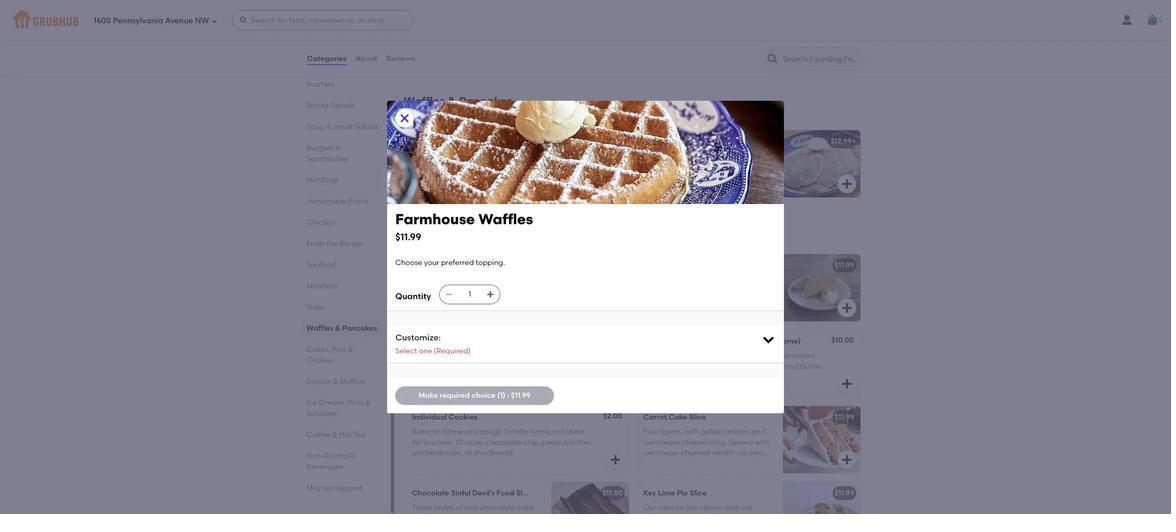 Task type: vqa. For each thing, say whether or not it's contained in the screenshot.
cream
yes



Task type: describe. For each thing, give the bounding box(es) containing it.
day
[[633, 234, 645, 241]]

chocolate down the layers
[[429, 514, 464, 515]]

farmhouse waffles
[[412, 137, 480, 146]]

carrot cake slice image
[[784, 407, 861, 474]]

small
[[334, 123, 353, 131]]

buttermilk pancakes image
[[784, 130, 861, 197]]

of inside the three layers of rich chocolate cake with chocolate ganache an
[[456, 504, 463, 513]]

crust,
[[702, 514, 722, 515]]

miss
[[421, 234, 435, 241]]

cookies up the (required)
[[436, 337, 465, 346]]

categories
[[307, 54, 347, 63]]

our inside our take on the classic with our graham cracker crust, topped wit
[[742, 504, 753, 513]]

hints
[[658, 286, 675, 295]]

you for (warm
[[478, 362, 491, 371]]

cauliflower, farro & quinoa button
[[406, 6, 629, 73]]

bean
[[438, 261, 457, 270]]

make
[[419, 391, 438, 400]]

chocolate sinful devil's food slice image
[[552, 483, 629, 515]]

for for (warm
[[467, 362, 477, 371]]

layers,
[[661, 428, 684, 437]]

chicken tab
[[307, 217, 379, 228]]

pies for cakes, pies & cookies don't miss our scratch-made desserts! *not available on thanksgiving day
[[444, 219, 467, 232]]

seafood
[[307, 261, 336, 269]]

ice cream, pints & sundaes
[[307, 399, 371, 418]]

1 horizontal spatial your
[[441, 152, 456, 160]]

& inside "tab"
[[326, 123, 332, 131]]

dozen cookies (warm or bake-at-home) image
[[552, 331, 629, 398]]

1 vertical spatial topping.
[[476, 259, 505, 267]]

Search Founding Farmers DC search field
[[783, 54, 862, 64]]

our left house-
[[644, 449, 655, 458]]

raisins
[[728, 428, 750, 437]]

avenue
[[165, 16, 193, 25]]

individual
[[412, 413, 447, 422]]

nw
[[195, 16, 209, 25]]

cauliflower, farro & quinoa image
[[552, 6, 629, 73]]

shortbread. for (warm
[[706, 373, 746, 382]]

to for bake-
[[505, 352, 512, 361]]

quinoa
[[484, 13, 510, 21]]

cauliflower,
[[412, 13, 454, 21]]

inspired
[[707, 276, 735, 285]]

your inside served with our farmers upstate ny grade a maple syrup.  choose your preferred pancakes.
[[751, 162, 766, 171]]

customize: select one (required)
[[396, 333, 471, 356]]

1 home) from the left
[[533, 337, 557, 346]]

waffles down breakfast
[[454, 137, 480, 146]]

1600 pennsylvania avenue nw
[[94, 16, 209, 25]]

bake- for individual cookies
[[412, 428, 433, 437]]

$12.99
[[831, 137, 852, 146]]

a classic autumn-inspired dessert has hints of pumpkin and fall spice.
[[644, 276, 766, 295]]

1 horizontal spatial peanut
[[542, 438, 568, 447]]

may
[[307, 484, 322, 493]]

& inside waffles & pancakes available during our breakfast hours, which vary by location.
[[448, 95, 457, 108]]

vanilla
[[712, 449, 735, 458]]

2 dozen from the left
[[657, 337, 679, 346]]

farmhouse for farmhouse waffles
[[412, 137, 452, 146]]

chicken
[[307, 218, 335, 227]]

donuts & muffins
[[307, 378, 366, 386]]

the inside the from the range tab
[[326, 239, 338, 248]]

sundaes
[[307, 410, 337, 418]]

shortbread. for or
[[474, 383, 515, 392]]

handmade
[[307, 197, 347, 206]]

take for dozen cookies (warm or bake-at-home)
[[514, 352, 529, 361]]

cookies inside cakes, pies & cookies don't miss our scratch-made desserts! *not available on thanksgiving day
[[481, 219, 525, 232]]

served inside four layers, with golden raisins and our cream cheese icing. served with our house-churned vanilla ice cream on the side.
[[729, 438, 754, 447]]

0 horizontal spatial for
[[412, 438, 422, 447]]

slice right "pie"
[[690, 489, 707, 498]]

& down sides tab
[[335, 324, 341, 333]]

0 vertical spatial choose
[[412, 152, 439, 160]]

vary
[[535, 109, 548, 117]]

$2.00
[[604, 412, 623, 421]]

four layers, with golden raisins and our cream cheese icing. served with our house-churned vanilla ice cream on the side.
[[644, 428, 772, 468]]

Input item quantity number field
[[459, 286, 482, 304]]

served with our farmers upstate ny grade a maple syrup.  choose your preferred pancakes.
[[644, 152, 769, 181]]

vanilla bean cheesecake slice image
[[552, 255, 629, 322]]

2 vertical spatial preferred
[[441, 259, 474, 267]]

soup
[[307, 123, 325, 131]]

2 vertical spatial shortbread.
[[474, 449, 515, 458]]

thanksgiving
[[584, 234, 632, 241]]

side.
[[668, 459, 684, 468]]

pancakes for waffles & pancakes available during our breakfast hours, which vary by location.
[[459, 95, 513, 108]]

key lime pie slice image
[[784, 483, 861, 515]]

syrup.
[[699, 162, 720, 171]]

cookies down required
[[449, 413, 478, 422]]

waffles inside farmhouse waffles $11.99
[[479, 210, 534, 228]]

1 horizontal spatial chip,
[[524, 438, 541, 447]]

a inside a classic autumn-inspired dessert has hints of pumpkin and fall spice.
[[644, 276, 649, 285]]

non-alcoholic beverages tab
[[307, 451, 379, 473]]

ny
[[759, 152, 769, 160]]

slice right the cake
[[690, 413, 707, 422]]

don't
[[404, 234, 420, 241]]

you for cookies
[[655, 362, 668, 371]]

& inside cakes, pies & cookies don't miss our scratch-made desserts! *not available on thanksgiving day
[[469, 219, 478, 232]]

& inside the cakes, pies & cookies
[[348, 345, 354, 354]]

bake- for dozen cookies (warm or bake-at-home)
[[412, 352, 433, 361]]

pancakes.
[[678, 173, 715, 181]]

dessert
[[737, 276, 762, 285]]

farro
[[456, 13, 475, 21]]

salads inside "tab"
[[355, 123, 379, 131]]

buttermilk pancakes
[[644, 137, 717, 146]]

handmade pasta tab
[[307, 196, 379, 207]]

from
[[307, 239, 325, 248]]

non-alcoholic beverages
[[307, 452, 357, 472]]

for for cookies
[[644, 362, 653, 371]]

autumn-
[[676, 276, 707, 285]]

dough for (warm
[[712, 352, 735, 361]]

waffles & pancakes
[[307, 324, 377, 333]]

on
[[572, 234, 582, 241]]

churned
[[681, 449, 711, 458]]

$12.99 +
[[831, 137, 857, 146]]

pumpkin spice cheesecake slice image
[[784, 255, 861, 322]]

burgers & sandwiches tab
[[307, 143, 379, 164]]

available
[[404, 109, 432, 117]]

bake-at-home raw dough to take home or baked for you now. choose: chocolate chip, peanut butter, snickerdoodle, or shortbread. down (1)
[[412, 428, 593, 458]]

we
[[323, 484, 333, 493]]

2 vertical spatial baked
[[562, 428, 584, 437]]

on inside four layers, with golden raisins and our cream cheese icing. served with our house-churned vanilla ice cream on the side.
[[644, 459, 653, 468]]

hot inside tab
[[307, 176, 319, 185]]

to for or
[[736, 352, 744, 361]]

ice cream, pints & sundaes tab
[[307, 398, 379, 419]]

salads inside tab
[[331, 101, 355, 110]]

tea
[[354, 431, 366, 440]]

svg image inside 5 button
[[1147, 14, 1159, 26]]

a inside served with our farmers upstate ny grade a maple syrup.  choose your preferred pancakes.
[[668, 162, 673, 171]]

burgers
[[307, 144, 333, 153]]

location.
[[558, 109, 584, 117]]

key
[[644, 489, 657, 498]]

0 vertical spatial choose your preferred topping.
[[412, 152, 522, 160]]

now. for (warm
[[493, 362, 509, 371]]

starters
[[307, 80, 334, 89]]

at- for dozen cookies (warm or bake-at-home)
[[433, 352, 443, 361]]

butter, for at-
[[801, 362, 824, 371]]

select
[[396, 347, 417, 356]]

to down :
[[505, 428, 512, 437]]

bake- for 1/2 dozen cookies (warm or bake-at-home)
[[644, 352, 664, 361]]

(required)
[[434, 347, 471, 356]]

with inside the three layers of rich chocolate cake with chocolate ganache an
[[412, 514, 427, 515]]

vanilla bean cheesecake slice
[[412, 261, 521, 270]]

farmers
[[700, 152, 728, 160]]

dough down choice
[[480, 428, 503, 437]]

$11.50
[[603, 489, 623, 498]]

vanilla bean cheesecake slice button
[[406, 255, 629, 322]]

non-
[[307, 452, 324, 461]]

raw down individual cookies
[[465, 428, 478, 437]]

from the range tab
[[307, 238, 379, 249]]

0 vertical spatial preferred
[[458, 152, 491, 160]]

spice.
[[746, 286, 766, 295]]

our inside served with our farmers upstate ny grade a maple syrup.  choose your preferred pancakes.
[[686, 152, 698, 160]]

take for 1/2 dozen cookies (warm or bake-at-home)
[[745, 352, 761, 361]]

vanilla
[[412, 261, 436, 270]]

0 horizontal spatial choose:
[[456, 438, 485, 447]]

dough for or
[[480, 352, 503, 361]]

golden
[[702, 428, 726, 437]]

0 horizontal spatial cream
[[657, 438, 680, 447]]

make required choice (1) : $11.99
[[419, 391, 531, 400]]

during
[[433, 109, 453, 117]]

chocolate sinful devil's food slice
[[412, 489, 534, 498]]

0 horizontal spatial you
[[423, 438, 436, 447]]

cakes, pies & cookies don't miss our scratch-made desserts! *not available on thanksgiving day
[[404, 219, 645, 241]]

with up cheese
[[685, 428, 700, 437]]

our down four
[[644, 438, 655, 447]]

range
[[340, 239, 363, 248]]

0 horizontal spatial now.
[[438, 438, 454, 447]]

2 vertical spatial choose
[[396, 259, 423, 267]]

cheesecake
[[458, 261, 502, 270]]

the inside four layers, with golden raisins and our cream cheese icing. served with our house-churned vanilla ice cream on the side.
[[655, 459, 666, 468]]

topped
[[723, 514, 749, 515]]

waffles inside waffles & pancakes available during our breakfast hours, which vary by location.
[[404, 95, 445, 108]]

customize:
[[396, 333, 441, 343]]

baked for bake-
[[443, 362, 465, 371]]

carrot cake slice
[[644, 413, 707, 422]]

donuts & muffins tab
[[307, 377, 379, 387]]

cakes, for cakes, pies & cookies
[[307, 345, 331, 354]]

soup & small salads tab
[[307, 122, 379, 132]]

of inside a classic autumn-inspired dessert has hints of pumpkin and fall spice.
[[677, 286, 684, 295]]

at- for 1/2 dozen cookies (warm or bake-at-home)
[[664, 352, 675, 361]]

take for individual cookies
[[514, 428, 529, 437]]

1 vertical spatial pancakes
[[682, 137, 717, 146]]

pennsylvania
[[113, 16, 163, 25]]



Task type: locate. For each thing, give the bounding box(es) containing it.
snickerdoodle, down individual cookies
[[412, 449, 463, 458]]

to down dozen cookies (warm or bake-at-home)
[[505, 352, 512, 361]]

& up the made
[[469, 219, 478, 232]]

chip, for or
[[450, 373, 467, 382]]

1 vertical spatial choose
[[722, 162, 749, 171]]

0 vertical spatial peanut
[[774, 362, 800, 371]]

chip, for (warm
[[755, 362, 772, 371]]

for
[[467, 362, 477, 371], [644, 362, 653, 371], [412, 438, 422, 447]]

and down the inspired on the bottom right
[[718, 286, 732, 295]]

farmhouse up miss at left
[[396, 210, 475, 228]]

reviews button
[[386, 40, 416, 78]]

bake-at-home raw dough to take home or baked for you now. choose: chocolate chip, peanut butter, snickerdoodle, or shortbread. down dozen cookies (warm or bake-at-home)
[[412, 352, 539, 392]]

1 horizontal spatial now.
[[493, 362, 509, 371]]

with up topped
[[725, 504, 740, 513]]

about
[[356, 54, 378, 63]]

0 vertical spatial your
[[441, 152, 456, 160]]

1 vertical spatial hot
[[339, 431, 352, 440]]

& right donuts
[[333, 378, 339, 386]]

0 vertical spatial served
[[644, 152, 668, 160]]

& right "farro"
[[477, 13, 482, 21]]

ganache
[[466, 514, 498, 515]]

& up sandwiches
[[335, 144, 341, 153]]

with right the icing.
[[755, 438, 770, 447]]

cakes, inside cakes, pies & cookies don't miss our scratch-made desserts! *not available on thanksgiving day
[[404, 219, 441, 232]]

1 vertical spatial farmhouse
[[396, 210, 475, 228]]

1 horizontal spatial a
[[668, 162, 673, 171]]

$11.99
[[601, 137, 621, 146], [396, 231, 422, 243], [835, 261, 855, 270], [511, 391, 531, 400], [835, 413, 855, 422], [835, 489, 855, 498]]

classic up hints
[[651, 276, 675, 285]]

0 horizontal spatial butter,
[[495, 373, 519, 382]]

your
[[441, 152, 456, 160], [751, 162, 766, 171], [424, 259, 440, 267]]

made
[[473, 234, 491, 241]]

0 vertical spatial classic
[[651, 276, 675, 285]]

food
[[497, 489, 515, 498]]

chocolate down 'food'
[[480, 504, 516, 513]]

2 vertical spatial peanut
[[542, 438, 568, 447]]

choose down the farmhouse waffles
[[412, 152, 439, 160]]

cakes, up miss at left
[[404, 219, 441, 232]]

cakes, down waffles & pancakes
[[307, 345, 331, 354]]

0 vertical spatial salads
[[331, 101, 355, 110]]

1 vertical spatial on
[[676, 504, 685, 513]]

0 horizontal spatial a
[[644, 276, 649, 285]]

entrée salads
[[307, 101, 355, 110]]

salads right small
[[355, 123, 379, 131]]

1 vertical spatial snickerdoodle,
[[412, 383, 463, 392]]

main navigation navigation
[[0, 0, 1172, 40]]

1 horizontal spatial cream
[[749, 449, 772, 458]]

dough down 1/2 dozen cookies (warm or bake-at-home)
[[712, 352, 735, 361]]

0 horizontal spatial pancakes
[[343, 324, 377, 333]]

shortbread. up "devil's"
[[474, 449, 515, 458]]

$10.00
[[832, 336, 854, 345]]

2 horizontal spatial baked
[[793, 352, 816, 361]]

scratch-
[[448, 234, 473, 241]]

our inside waffles & pancakes available during our breakfast hours, which vary by location.
[[454, 109, 464, 117]]

categories button
[[307, 40, 347, 78]]

may we suggest tab
[[307, 483, 379, 494]]

0 horizontal spatial chip,
[[450, 373, 467, 382]]

peanut
[[774, 362, 800, 371], [468, 373, 494, 382], [542, 438, 568, 447]]

*not
[[520, 234, 537, 241]]

svg image
[[1147, 14, 1159, 26], [239, 16, 248, 24], [211, 18, 218, 24], [399, 112, 411, 125], [841, 178, 854, 190], [841, 302, 854, 314], [762, 333, 776, 347], [841, 378, 854, 391], [841, 454, 854, 467]]

cream up house-
[[657, 438, 680, 447]]

farmhouse down during
[[412, 137, 452, 146]]

1 horizontal spatial served
[[729, 438, 754, 447]]

cakes, inside the cakes, pies & cookies
[[307, 345, 331, 354]]

hot dogs tab
[[307, 175, 379, 186]]

1 horizontal spatial cakes,
[[404, 219, 441, 232]]

chocolate down 1/2 dozen cookies (warm or bake-at-home)
[[718, 362, 754, 371]]

served up ice
[[729, 438, 754, 447]]

peanut for bake-
[[774, 362, 800, 371]]

pancakes inside tab
[[343, 324, 377, 333]]

0 vertical spatial cream
[[657, 438, 680, 447]]

2 horizontal spatial for
[[644, 362, 653, 371]]

0 horizontal spatial and
[[718, 286, 732, 295]]

choose: for or
[[511, 362, 539, 371]]

raw for (warm
[[465, 352, 478, 361]]

1 vertical spatial the
[[655, 459, 666, 468]]

choose your preferred topping. down the farmhouse waffles
[[412, 152, 522, 160]]

1 horizontal spatial butter,
[[570, 438, 593, 447]]

your down the "ny" at the top
[[751, 162, 766, 171]]

choose inside served with our farmers upstate ny grade a maple syrup.  choose your preferred pancakes.
[[722, 162, 749, 171]]

0 vertical spatial pancakes
[[459, 95, 513, 108]]

0 horizontal spatial of
[[456, 504, 463, 513]]

2 vertical spatial chip,
[[524, 438, 541, 447]]

1 vertical spatial your
[[751, 162, 766, 171]]

0 horizontal spatial home)
[[533, 337, 557, 346]]

cookies inside the cakes, pies & cookies
[[307, 356, 335, 365]]

svg image
[[841, 53, 854, 66], [610, 178, 622, 190], [445, 291, 454, 299], [487, 291, 495, 299], [610, 302, 622, 314], [610, 454, 622, 467]]

1 horizontal spatial pancakes
[[459, 95, 513, 108]]

dogs
[[321, 176, 339, 185]]

waffles down sides
[[307, 324, 333, 333]]

entrée salads tab
[[307, 100, 379, 111]]

waffles up available at the left top
[[404, 95, 445, 108]]

snickerdoodle, for cookies
[[644, 373, 695, 382]]

butter, for home)
[[495, 373, 519, 382]]

four
[[644, 428, 659, 437]]

1/2 dozen cookies (warm or bake-at-home)
[[644, 337, 801, 346]]

by
[[549, 109, 556, 117]]

a up "has"
[[644, 276, 649, 285]]

choose: down 1/2 dozen cookies (warm or bake-at-home)
[[687, 362, 716, 371]]

1 horizontal spatial baked
[[562, 428, 584, 437]]

1 horizontal spatial the
[[655, 459, 666, 468]]

2 + from the left
[[852, 137, 857, 146]]

snickerdoodle, for (warm
[[412, 383, 463, 392]]

now. up (1)
[[493, 362, 509, 371]]

available
[[538, 234, 571, 241]]

1 horizontal spatial of
[[677, 286, 684, 295]]

maple
[[675, 162, 698, 171]]

cakes,
[[404, 219, 441, 232], [307, 345, 331, 354]]

hot inside tab
[[339, 431, 352, 440]]

cakes, pies & cookies tab
[[307, 344, 379, 366]]

&
[[477, 13, 482, 21], [448, 95, 457, 108], [326, 123, 332, 131], [335, 144, 341, 153], [469, 219, 478, 232], [335, 324, 341, 333], [348, 345, 354, 354], [333, 378, 339, 386], [366, 399, 371, 408], [332, 431, 338, 440]]

2 vertical spatial snickerdoodle,
[[412, 449, 463, 458]]

pancakes for waffles & pancakes
[[343, 324, 377, 333]]

1 vertical spatial peanut
[[468, 373, 494, 382]]

salads
[[331, 101, 355, 110], [355, 123, 379, 131]]

meatless tab
[[307, 281, 379, 292]]

2 horizontal spatial chip,
[[755, 362, 772, 371]]

cake
[[669, 413, 688, 422]]

classic inside a classic autumn-inspired dessert has hints of pumpkin and fall spice.
[[651, 276, 675, 285]]

home)
[[533, 337, 557, 346], [777, 337, 801, 346]]

your down the farmhouse waffles
[[441, 152, 456, 160]]

coffee
[[307, 431, 330, 440]]

desserts!
[[492, 234, 519, 241]]

shortbread. right required
[[474, 383, 515, 392]]

shortbread. down 1/2 dozen cookies (warm or bake-at-home)
[[706, 373, 746, 382]]

graham
[[644, 514, 672, 515]]

cookies
[[481, 219, 525, 232], [436, 337, 465, 346], [680, 337, 709, 346], [307, 356, 335, 365], [449, 413, 478, 422]]

waffles & pancakes tab
[[307, 323, 379, 334]]

1 vertical spatial shortbread.
[[474, 383, 515, 392]]

0 horizontal spatial cakes,
[[307, 345, 331, 354]]

0 vertical spatial chip,
[[755, 362, 772, 371]]

1 vertical spatial served
[[729, 438, 754, 447]]

chocolate
[[412, 489, 450, 498]]

+
[[621, 137, 625, 146], [852, 137, 857, 146]]

0 horizontal spatial baked
[[443, 362, 465, 371]]

coffee & hot tea
[[307, 431, 366, 440]]

raw down 1/2 dozen cookies (warm or bake-at-home)
[[697, 352, 710, 361]]

1 horizontal spatial dozen
[[657, 337, 679, 346]]

the right from
[[326, 239, 338, 248]]

hours,
[[496, 109, 514, 117]]

1 horizontal spatial pies
[[444, 219, 467, 232]]

you down dozen cookies (warm or bake-at-home)
[[478, 362, 491, 371]]

1 vertical spatial salads
[[355, 123, 379, 131]]

our inside cakes, pies & cookies don't miss our scratch-made desserts! *not available on thanksgiving day
[[436, 234, 446, 241]]

meatless
[[307, 282, 338, 291]]

individual cookies
[[412, 413, 478, 422]]

0 horizontal spatial on
[[644, 459, 653, 468]]

with inside served with our farmers upstate ny grade a maple syrup.  choose your preferred pancakes.
[[670, 152, 685, 160]]

chocolate for individual cookies
[[486, 438, 522, 447]]

choose:
[[511, 362, 539, 371], [687, 362, 716, 371], [456, 438, 485, 447]]

1 (warm from the left
[[467, 337, 491, 346]]

& inside ice cream, pints & sundaes
[[366, 399, 371, 408]]

with inside our take on the classic with our graham cracker crust, topped wit
[[725, 504, 740, 513]]

0 vertical spatial snickerdoodle,
[[644, 373, 695, 382]]

waffles up the desserts! at left
[[479, 210, 534, 228]]

slice up cake
[[517, 489, 534, 498]]

bake-at-home raw dough to take home or baked for you now. choose: chocolate chip, peanut butter, snickerdoodle, or shortbread. down 1/2 dozen cookies (warm or bake-at-home)
[[644, 352, 824, 382]]

& inside button
[[477, 13, 482, 21]]

chocolate for 1/2 dozen cookies (warm or bake-at-home)
[[718, 362, 754, 371]]

on up cracker
[[676, 504, 685, 513]]

& inside burgers & sandwiches
[[335, 144, 341, 153]]

0 horizontal spatial +
[[621, 137, 625, 146]]

the inside our take on the classic with our graham cracker crust, topped wit
[[687, 504, 698, 513]]

0 horizontal spatial your
[[424, 259, 440, 267]]

home
[[443, 352, 463, 361], [675, 352, 695, 361], [762, 352, 783, 361], [412, 362, 432, 371], [443, 428, 463, 437], [531, 428, 551, 437]]

slice
[[504, 261, 521, 270], [690, 413, 707, 422], [517, 489, 534, 498], [690, 489, 707, 498]]

about button
[[355, 40, 378, 78]]

0 horizontal spatial hot
[[307, 176, 319, 185]]

chocolate for dozen cookies (warm or bake-at-home)
[[412, 373, 448, 382]]

pints
[[347, 399, 364, 408]]

1 vertical spatial a
[[644, 276, 649, 285]]

for down 'individual'
[[412, 438, 422, 447]]

pies inside cakes, pies & cookies don't miss our scratch-made desserts! *not available on thanksgiving day
[[444, 219, 467, 232]]

seafood tab
[[307, 260, 379, 270]]

preferred inside served with our farmers upstate ny grade a maple syrup.  choose your preferred pancakes.
[[644, 173, 677, 181]]

1 vertical spatial cream
[[749, 449, 772, 458]]

pies down waffles & pancakes
[[332, 345, 346, 354]]

with up maple
[[670, 152, 685, 160]]

0 vertical spatial topping.
[[492, 152, 522, 160]]

our take on the classic with our graham cracker crust, topped wit
[[644, 504, 766, 515]]

pancakes down sides tab
[[343, 324, 377, 333]]

muffins
[[340, 378, 366, 386]]

served inside served with our farmers upstate ny grade a maple syrup.  choose your preferred pancakes.
[[644, 152, 668, 160]]

cakes, for cakes, pies & cookies don't miss our scratch-made desserts! *not available on thanksgiving day
[[404, 219, 441, 232]]

1/2
[[644, 337, 655, 346]]

now. down individual cookies
[[438, 438, 454, 447]]

farmhouse waffles image
[[552, 130, 629, 197]]

topping. down the made
[[476, 259, 505, 267]]

farmhouse inside farmhouse waffles $11.99
[[396, 210, 475, 228]]

1 + from the left
[[621, 137, 625, 146]]

& right soup on the top left
[[326, 123, 332, 131]]

now. for cookies
[[669, 362, 686, 371]]

pie
[[677, 489, 688, 498]]

roasted autumn vegetables image
[[784, 6, 861, 73]]

starters tab
[[307, 79, 379, 90]]

pies inside the cakes, pies & cookies
[[332, 345, 346, 354]]

1 vertical spatial pies
[[332, 345, 346, 354]]

1 horizontal spatial for
[[467, 362, 477, 371]]

2 home) from the left
[[777, 337, 801, 346]]

2 vertical spatial butter,
[[570, 438, 593, 447]]

+ for $12.99
[[852, 137, 857, 146]]

1 horizontal spatial hot
[[339, 431, 352, 440]]

search icon image
[[767, 53, 779, 65]]

1 horizontal spatial (warm
[[711, 337, 735, 346]]

peanut for at-
[[468, 373, 494, 382]]

0 horizontal spatial the
[[326, 239, 338, 248]]

pancakes up farmers
[[682, 137, 717, 146]]

of left rich
[[456, 504, 463, 513]]

2 horizontal spatial the
[[687, 504, 698, 513]]

pies up scratch-
[[444, 219, 467, 232]]

cream right ice
[[749, 449, 772, 458]]

farmhouse
[[412, 137, 452, 146], [396, 210, 475, 228]]

coffee & hot tea tab
[[307, 430, 379, 441]]

pancakes inside waffles & pancakes available during our breakfast hours, which vary by location.
[[459, 95, 513, 108]]

on inside our take on the classic with our graham cracker crust, topped wit
[[676, 504, 685, 513]]

pancakes
[[459, 95, 513, 108], [682, 137, 717, 146], [343, 324, 377, 333]]

a
[[668, 162, 673, 171], [644, 276, 649, 285]]

+ for $11.99
[[621, 137, 625, 146]]

your down miss at left
[[424, 259, 440, 267]]

snickerdoodle, up carrot cake slice
[[644, 373, 695, 382]]

the down house-
[[655, 459, 666, 468]]

0 horizontal spatial classic
[[651, 276, 675, 285]]

classic inside our take on the classic with our graham cracker crust, topped wit
[[700, 504, 724, 513]]

served up grade
[[644, 152, 668, 160]]

at- for individual cookies
[[433, 428, 443, 437]]

slice down the desserts! at left
[[504, 261, 521, 270]]

cheese
[[682, 438, 707, 447]]

1 dozen from the left
[[412, 337, 434, 346]]

choose: down dozen cookies (warm or bake-at-home)
[[511, 362, 539, 371]]

2 horizontal spatial choose:
[[687, 362, 716, 371]]

0 vertical spatial cakes,
[[404, 219, 441, 232]]

beverages
[[307, 463, 344, 472]]

1 horizontal spatial you
[[478, 362, 491, 371]]

1 horizontal spatial classic
[[700, 504, 724, 513]]

now. up the cake
[[669, 362, 686, 371]]

0 vertical spatial shortbread.
[[706, 373, 746, 382]]

pancakes up breakfast
[[459, 95, 513, 108]]

1 vertical spatial classic
[[700, 504, 724, 513]]

grade
[[644, 162, 666, 171]]

farmhouse for farmhouse waffles $11.99
[[396, 210, 475, 228]]

0 horizontal spatial (warm
[[467, 337, 491, 346]]

choose: down individual cookies
[[456, 438, 485, 447]]

cream,
[[319, 399, 345, 408]]

1 vertical spatial butter,
[[495, 373, 519, 382]]

2 horizontal spatial peanut
[[774, 362, 800, 371]]

1 vertical spatial and
[[752, 428, 766, 437]]

0 vertical spatial a
[[668, 162, 673, 171]]

or
[[492, 337, 500, 346], [737, 337, 744, 346], [784, 352, 792, 361], [434, 362, 441, 371], [697, 373, 704, 382], [465, 383, 472, 392], [553, 428, 560, 437], [465, 449, 472, 458]]

choose down don't
[[396, 259, 423, 267]]

classic up crust,
[[700, 504, 724, 513]]

raw down dozen cookies (warm or bake-at-home)
[[465, 352, 478, 361]]

preferred down grade
[[644, 173, 677, 181]]

0 vertical spatial butter,
[[801, 362, 824, 371]]

5 button
[[1147, 11, 1164, 29]]

hot left tea
[[339, 431, 352, 440]]

waffles inside waffles & pancakes tab
[[307, 324, 333, 333]]

lime
[[658, 489, 676, 498]]

0 vertical spatial baked
[[793, 352, 816, 361]]

cookies right the 1/2
[[680, 337, 709, 346]]

2 vertical spatial the
[[687, 504, 698, 513]]

a right grade
[[668, 162, 673, 171]]

:
[[508, 391, 510, 400]]

2 horizontal spatial your
[[751, 162, 766, 171]]

carrot
[[644, 413, 667, 422]]

0 vertical spatial farmhouse
[[412, 137, 452, 146]]

2 vertical spatial pancakes
[[343, 324, 377, 333]]

pasta
[[349, 197, 369, 206]]

our up topped
[[742, 504, 753, 513]]

for down the (required)
[[467, 362, 477, 371]]

2 horizontal spatial butter,
[[801, 362, 824, 371]]

the up cracker
[[687, 504, 698, 513]]

entrée
[[307, 101, 329, 110]]

ice
[[737, 449, 747, 458]]

and inside four layers, with golden raisins and our cream cheese icing. served with our house-churned vanilla ice cream on the side.
[[752, 428, 766, 437]]

2 (warm from the left
[[711, 337, 735, 346]]

choose: for (warm
[[687, 362, 716, 371]]

0 vertical spatial hot
[[307, 176, 319, 185]]

classic
[[651, 276, 675, 285], [700, 504, 724, 513]]

snickerdoodle,
[[644, 373, 695, 382], [412, 383, 463, 392], [412, 449, 463, 458]]

preferred
[[458, 152, 491, 160], [644, 173, 677, 181], [441, 259, 474, 267]]

pies for cakes, pies & cookies
[[332, 345, 346, 354]]

with down the three on the left bottom of page
[[412, 514, 427, 515]]

hot left dogs
[[307, 176, 319, 185]]

choose
[[412, 152, 439, 160], [722, 162, 749, 171], [396, 259, 423, 267]]

2 horizontal spatial you
[[655, 362, 668, 371]]

preferred down scratch-
[[441, 259, 474, 267]]

and inside a classic autumn-inspired dessert has hints of pumpkin and fall spice.
[[718, 286, 732, 295]]

burgers & sandwiches
[[307, 144, 349, 163]]

baked for or
[[793, 352, 816, 361]]

& up during
[[448, 95, 457, 108]]

topping. down hours,
[[492, 152, 522, 160]]

one
[[419, 347, 432, 356]]

raw for cookies
[[697, 352, 710, 361]]

baked
[[793, 352, 816, 361], [443, 362, 465, 371], [562, 428, 584, 437]]

you down 'individual'
[[423, 438, 436, 447]]

2 vertical spatial your
[[424, 259, 440, 267]]

sandwiches
[[307, 155, 349, 163]]

preferred down the farmhouse waffles
[[458, 152, 491, 160]]

fall
[[734, 286, 744, 295]]

sides tab
[[307, 302, 379, 313]]

1 horizontal spatial home)
[[777, 337, 801, 346]]

to
[[505, 352, 512, 361], [736, 352, 744, 361], [505, 428, 512, 437]]

chocolate down (1)
[[486, 438, 522, 447]]

0 horizontal spatial pies
[[332, 345, 346, 354]]

slice inside button
[[504, 261, 521, 270]]

0 horizontal spatial dozen
[[412, 337, 434, 346]]

1 vertical spatial choose your preferred topping.
[[396, 259, 505, 267]]

dozen right the 1/2
[[657, 337, 679, 346]]

bake-at-home raw dough to take home or baked for you now. choose: chocolate chip, peanut butter, snickerdoodle, or shortbread. for (warm
[[644, 352, 824, 382]]

& down waffles & pancakes tab
[[348, 345, 354, 354]]

1 vertical spatial chip,
[[450, 373, 467, 382]]

hot dogs
[[307, 176, 339, 185]]

buttermilk
[[644, 137, 681, 146]]

for down the 1/2
[[644, 362, 653, 371]]

cauliflower, farro & quinoa
[[412, 13, 510, 21]]

you up carrot
[[655, 362, 668, 371]]

snickerdoodle, up individual cookies
[[412, 383, 463, 392]]

choose your preferred topping. down scratch-
[[396, 259, 505, 267]]

(1)
[[498, 391, 506, 400]]

and right raisins
[[752, 428, 766, 437]]

take inside our take on the classic with our graham cracker crust, topped wit
[[659, 504, 674, 513]]

cookies up the desserts! at left
[[481, 219, 525, 232]]

& right coffee
[[332, 431, 338, 440]]

bake-at-home raw dough to take home or baked for you now. choose: chocolate chip, peanut butter, snickerdoodle, or shortbread. for or
[[412, 352, 539, 392]]

$11.99 inside farmhouse waffles $11.99
[[396, 231, 422, 243]]

chip,
[[755, 362, 772, 371], [450, 373, 467, 382], [524, 438, 541, 447]]

0 vertical spatial of
[[677, 286, 684, 295]]

1 vertical spatial cakes,
[[307, 345, 331, 354]]



